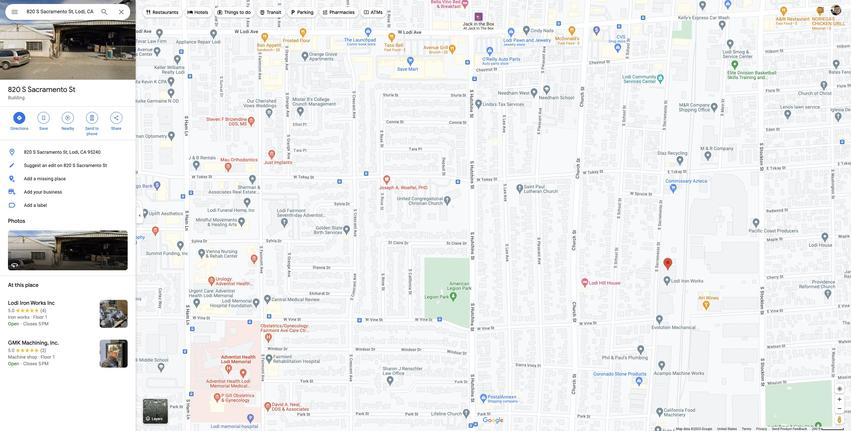 Task type: describe. For each thing, give the bounding box(es) containing it.
terms button
[[743, 428, 752, 432]]

restaurants
[[153, 9, 179, 15]]

product
[[781, 428, 793, 432]]

none field inside the 820 s sacramento st, lodi, ca 95240 "field"
[[27, 8, 95, 16]]

parking
[[298, 9, 314, 15]]

floor for works
[[33, 315, 44, 320]]

5.0 for gmk
[[8, 348, 14, 354]]

closes for machining,
[[23, 362, 37, 367]]

send to phone
[[85, 126, 99, 136]]

⋅ for machining,
[[20, 362, 22, 367]]

this
[[15, 283, 24, 289]]

an
[[42, 163, 47, 168]]


[[187, 8, 193, 16]]

 pharmacies
[[322, 8, 355, 16]]

united
[[718, 428, 727, 432]]

collapse side panel image
[[136, 212, 143, 220]]

820 s sacramento st main content
[[0, 0, 136, 432]]

5.0 for lodi
[[8, 308, 14, 314]]

send product feedback
[[773, 428, 808, 432]]

820 s sacramento st, lodi, ca 95240
[[24, 150, 101, 155]]

 search field
[[5, 4, 130, 21]]

inc
[[47, 300, 55, 307]]

a for label
[[33, 203, 36, 208]]

closes for iron
[[23, 322, 37, 327]]

gmk machining, inc.
[[8, 340, 59, 347]]

at this place
[[8, 283, 39, 289]]

820 for st
[[8, 85, 21, 95]]

⋅ for iron
[[20, 322, 22, 327]]

google
[[702, 428, 713, 432]]

(4)
[[40, 308, 46, 314]]

send product feedback button
[[773, 428, 808, 432]]

directions
[[10, 126, 28, 131]]


[[16, 114, 22, 122]]

 things to do
[[217, 8, 251, 16]]

2 vertical spatial 820
[[64, 163, 71, 168]]

add your business
[[24, 190, 62, 195]]

map
[[677, 428, 683, 432]]

feedback
[[793, 428, 808, 432]]

to inside send to phone
[[95, 126, 99, 131]]


[[260, 8, 266, 16]]

s for st,
[[33, 150, 36, 155]]

transit
[[267, 9, 282, 15]]

building
[[8, 95, 25, 100]]

ca
[[80, 150, 86, 155]]

95240
[[88, 150, 101, 155]]

820 S Sacramento St, Lodi, CA 95240 field
[[5, 4, 130, 20]]

5 pm for works
[[38, 322, 49, 327]]

zoom in image
[[838, 398, 843, 403]]

add for add your business
[[24, 190, 32, 195]]

 hotels
[[187, 8, 208, 16]]


[[145, 8, 151, 16]]

inc.
[[50, 340, 59, 347]]


[[322, 8, 328, 16]]

820 for st,
[[24, 150, 32, 155]]

share
[[111, 126, 121, 131]]

terms
[[743, 428, 752, 432]]

label
[[37, 203, 47, 208]]

privacy button
[[757, 428, 768, 432]]

2 vertical spatial s
[[73, 163, 75, 168]]

machine
[[8, 355, 26, 360]]

(2)
[[40, 348, 46, 354]]

5 pm for inc.
[[38, 362, 49, 367]]

machining,
[[22, 340, 49, 347]]

sacramento for st
[[28, 85, 67, 95]]

add for add a missing place
[[24, 176, 32, 182]]

5.0 stars 2 reviews image
[[8, 348, 46, 354]]

0 horizontal spatial place
[[25, 283, 39, 289]]

suggest
[[24, 163, 41, 168]]

missing
[[37, 176, 53, 182]]

· for machining,
[[38, 355, 40, 360]]

s for st
[[22, 85, 26, 95]]

st inside 820 s sacramento st building
[[69, 85, 76, 95]]


[[11, 7, 19, 17]]

save
[[39, 126, 48, 131]]

nearby
[[62, 126, 74, 131]]

united states button
[[718, 428, 738, 432]]

works
[[17, 315, 30, 320]]


[[290, 8, 296, 16]]

st,
[[63, 150, 68, 155]]


[[217, 8, 223, 16]]

200 ft
[[813, 428, 821, 432]]

add a missing place button
[[0, 172, 136, 186]]



Task type: vqa. For each thing, say whether or not it's contained in the screenshot.


Task type: locate. For each thing, give the bounding box(es) containing it.
s
[[22, 85, 26, 95], [33, 150, 36, 155], [73, 163, 75, 168]]

5.0 stars 4 reviews image
[[8, 308, 46, 314]]

1 vertical spatial add
[[24, 190, 32, 195]]

200
[[813, 428, 818, 432]]

a
[[33, 176, 36, 182], [33, 203, 36, 208]]

st inside button
[[103, 163, 107, 168]]

works
[[31, 300, 46, 307]]

a for missing
[[33, 176, 36, 182]]

1 vertical spatial place
[[25, 283, 39, 289]]

1 a from the top
[[33, 176, 36, 182]]

· inside machine shop · floor 1 open ⋅ closes 5 pm
[[38, 355, 40, 360]]

add left label
[[24, 203, 32, 208]]

s inside 820 s sacramento st building
[[22, 85, 26, 95]]

add a label button
[[0, 199, 136, 212]]

5 pm inside iron works · floor 1 open ⋅ closes 5 pm
[[38, 322, 49, 327]]

suggest an edit on 820 s sacramento st
[[24, 163, 107, 168]]

privacy
[[757, 428, 768, 432]]

0 vertical spatial place
[[55, 176, 66, 182]]

1 closes from the top
[[23, 322, 37, 327]]

0 vertical spatial 1
[[45, 315, 48, 320]]

0 horizontal spatial iron
[[8, 315, 16, 320]]

2 horizontal spatial s
[[73, 163, 75, 168]]

820 up suggest
[[24, 150, 32, 155]]

2 5 pm from the top
[[38, 362, 49, 367]]

floor
[[33, 315, 44, 320], [41, 355, 51, 360]]

closes
[[23, 322, 37, 327], [23, 362, 37, 367]]

2 closes from the top
[[23, 362, 37, 367]]

1 vertical spatial 5.0
[[8, 348, 14, 354]]


[[364, 8, 370, 16]]

1 vertical spatial closes
[[23, 362, 37, 367]]

0 horizontal spatial to
[[95, 126, 99, 131]]

None field
[[27, 8, 95, 16]]

0 horizontal spatial s
[[22, 85, 26, 95]]

sacramento up "edit"
[[37, 150, 62, 155]]

 restaurants
[[145, 8, 179, 16]]

1 down inc.
[[52, 355, 55, 360]]

show street view coverage image
[[836, 415, 845, 425]]

to up the phone
[[95, 126, 99, 131]]

0 horizontal spatial send
[[85, 126, 94, 131]]

st
[[69, 85, 76, 95], [103, 163, 107, 168]]

2 5.0 from the top
[[8, 348, 14, 354]]

floor down (2)
[[41, 355, 51, 360]]

1 horizontal spatial place
[[55, 176, 66, 182]]

2 ⋅ from the top
[[20, 362, 22, 367]]

0 vertical spatial 820
[[8, 85, 21, 95]]

send inside send to phone
[[85, 126, 94, 131]]

pharmacies
[[330, 9, 355, 15]]

0 vertical spatial a
[[33, 176, 36, 182]]

ft
[[819, 428, 821, 432]]

1 inside iron works · floor 1 open ⋅ closes 5 pm
[[45, 315, 48, 320]]

footer containing map data ©2023 google
[[677, 428, 813, 432]]

1 vertical spatial send
[[773, 428, 780, 432]]

google account: ben chafik  
(ben.chafik@adept.ai) image
[[832, 5, 842, 15]]

1 5.0 from the top
[[8, 308, 14, 314]]

send for send to phone
[[85, 126, 94, 131]]

lodi
[[8, 300, 19, 307]]

on
[[57, 163, 62, 168]]

suggest an edit on 820 s sacramento st button
[[0, 159, 136, 172]]

sacramento down 95240
[[77, 163, 102, 168]]

820 right on on the top left of page
[[64, 163, 71, 168]]


[[41, 114, 47, 122]]

add a missing place
[[24, 176, 66, 182]]

open down works
[[8, 322, 19, 327]]

open inside iron works · floor 1 open ⋅ closes 5 pm
[[8, 322, 19, 327]]

 button
[[5, 4, 24, 21]]

a left label
[[33, 203, 36, 208]]

1 vertical spatial 820
[[24, 150, 32, 155]]

1 horizontal spatial 820
[[24, 150, 32, 155]]

1 vertical spatial sacramento
[[37, 150, 62, 155]]

3 add from the top
[[24, 203, 32, 208]]

1 horizontal spatial 1
[[52, 355, 55, 360]]

place
[[55, 176, 66, 182], [25, 283, 39, 289]]

5.0 down gmk
[[8, 348, 14, 354]]

a left missing
[[33, 176, 36, 182]]

 atms
[[364, 8, 383, 16]]

©2023
[[691, 428, 702, 432]]

data
[[684, 428, 691, 432]]

closes inside iron works · floor 1 open ⋅ closes 5 pm
[[23, 322, 37, 327]]

atms
[[371, 9, 383, 15]]

· inside iron works · floor 1 open ⋅ closes 5 pm
[[31, 315, 32, 320]]

add a label
[[24, 203, 47, 208]]

lodi,
[[69, 150, 79, 155]]

machine shop · floor 1 open ⋅ closes 5 pm
[[8, 355, 55, 367]]

place right this
[[25, 283, 39, 289]]

2 vertical spatial add
[[24, 203, 32, 208]]

· right shop
[[38, 355, 40, 360]]

0 vertical spatial s
[[22, 85, 26, 95]]

1 vertical spatial ·
[[38, 355, 40, 360]]

1 horizontal spatial st
[[103, 163, 107, 168]]

0 horizontal spatial st
[[69, 85, 76, 95]]

1 for inc.
[[52, 355, 55, 360]]

2 a from the top
[[33, 203, 36, 208]]

1 horizontal spatial ·
[[38, 355, 40, 360]]

sacramento up 
[[28, 85, 67, 95]]

0 vertical spatial 5 pm
[[38, 322, 49, 327]]

iron up 5.0 stars 4 reviews image
[[20, 300, 29, 307]]

1 vertical spatial s
[[33, 150, 36, 155]]

1 vertical spatial open
[[8, 362, 19, 367]]

·
[[31, 315, 32, 320], [38, 355, 40, 360]]

⋅ inside machine shop · floor 1 open ⋅ closes 5 pm
[[20, 362, 22, 367]]

200 ft button
[[813, 428, 845, 432]]

 parking
[[290, 8, 314, 16]]

820 up building
[[8, 85, 21, 95]]

add left your
[[24, 190, 32, 195]]

photos
[[8, 218, 25, 225]]

floor inside iron works · floor 1 open ⋅ closes 5 pm
[[33, 315, 44, 320]]

1 vertical spatial floor
[[41, 355, 51, 360]]

1 horizontal spatial s
[[33, 150, 36, 155]]

shop
[[27, 355, 37, 360]]

place down on on the top left of page
[[55, 176, 66, 182]]

do
[[245, 9, 251, 15]]

0 horizontal spatial ·
[[31, 315, 32, 320]]

send for send product feedback
[[773, 428, 780, 432]]

0 vertical spatial ⋅
[[20, 322, 22, 327]]

0 vertical spatial st
[[69, 85, 76, 95]]

 transit
[[260, 8, 282, 16]]

zoom out image
[[838, 407, 843, 412]]

floor down (4)
[[33, 315, 44, 320]]


[[113, 114, 119, 122]]

0 vertical spatial sacramento
[[28, 85, 67, 95]]

at
[[8, 283, 14, 289]]

5.0 inside image
[[8, 348, 14, 354]]

to left do
[[240, 9, 244, 15]]

closes inside machine shop · floor 1 open ⋅ closes 5 pm
[[23, 362, 37, 367]]

⋅ down works
[[20, 322, 22, 327]]

0 vertical spatial iron
[[20, 300, 29, 307]]

⋅ down machine
[[20, 362, 22, 367]]

gmk
[[8, 340, 21, 347]]

1 vertical spatial iron
[[8, 315, 16, 320]]

1 horizontal spatial send
[[773, 428, 780, 432]]

2 add from the top
[[24, 190, 32, 195]]

iron inside iron works · floor 1 open ⋅ closes 5 pm
[[8, 315, 16, 320]]

phone
[[87, 132, 98, 136]]

0 vertical spatial open
[[8, 322, 19, 327]]

820 s sacramento st building
[[8, 85, 76, 100]]

1 down (4)
[[45, 315, 48, 320]]

actions for 820 s sacramento st region
[[0, 107, 136, 140]]

0 vertical spatial to
[[240, 9, 244, 15]]

add
[[24, 176, 32, 182], [24, 190, 32, 195], [24, 203, 32, 208]]

820
[[8, 85, 21, 95], [24, 150, 32, 155], [64, 163, 71, 168]]

1 5 pm from the top
[[38, 322, 49, 327]]

add down suggest
[[24, 176, 32, 182]]

iron left works
[[8, 315, 16, 320]]

iron works · floor 1 open ⋅ closes 5 pm
[[8, 315, 49, 327]]

closes down works
[[23, 322, 37, 327]]

1 vertical spatial st
[[103, 163, 107, 168]]

0 vertical spatial ·
[[31, 315, 32, 320]]

s up suggest
[[33, 150, 36, 155]]

sacramento for st,
[[37, 150, 62, 155]]

send inside 'send product feedback' button
[[773, 428, 780, 432]]

· down 5.0 stars 4 reviews image
[[31, 315, 32, 320]]

5.0
[[8, 308, 14, 314], [8, 348, 14, 354]]

0 vertical spatial closes
[[23, 322, 37, 327]]

1 vertical spatial 1
[[52, 355, 55, 360]]

sacramento inside 820 s sacramento st building
[[28, 85, 67, 95]]

1 add from the top
[[24, 176, 32, 182]]

1 open from the top
[[8, 322, 19, 327]]

map data ©2023 google
[[677, 428, 713, 432]]

820 s sacramento st, lodi, ca 95240 button
[[0, 146, 136, 159]]

1 vertical spatial a
[[33, 203, 36, 208]]

5.0 inside image
[[8, 308, 14, 314]]

open for gmk
[[8, 362, 19, 367]]

1 for works
[[45, 315, 48, 320]]


[[89, 114, 95, 122]]

open inside machine shop · floor 1 open ⋅ closes 5 pm
[[8, 362, 19, 367]]

to inside  things to do
[[240, 9, 244, 15]]

send left product
[[773, 428, 780, 432]]


[[65, 114, 71, 122]]

footer
[[677, 428, 813, 432]]

1 vertical spatial 5 pm
[[38, 362, 49, 367]]

lodi iron works inc
[[8, 300, 55, 307]]

5 pm down (4)
[[38, 322, 49, 327]]

open down machine
[[8, 362, 19, 367]]

0 vertical spatial add
[[24, 176, 32, 182]]

1 inside machine shop · floor 1 open ⋅ closes 5 pm
[[52, 355, 55, 360]]

1 horizontal spatial iron
[[20, 300, 29, 307]]

google maps element
[[0, 0, 852, 432]]

0 vertical spatial send
[[85, 126, 94, 131]]

⋅ inside iron works · floor 1 open ⋅ closes 5 pm
[[20, 322, 22, 327]]

s down lodi,
[[73, 163, 75, 168]]

5 pm
[[38, 322, 49, 327], [38, 362, 49, 367]]

1 horizontal spatial to
[[240, 9, 244, 15]]

add your business link
[[0, 186, 136, 199]]

layers
[[152, 418, 163, 422]]

add for add a label
[[24, 203, 32, 208]]

footer inside google maps element
[[677, 428, 813, 432]]

0 horizontal spatial 1
[[45, 315, 48, 320]]

5.0 down lodi
[[8, 308, 14, 314]]

1 vertical spatial to
[[95, 126, 99, 131]]

0 vertical spatial 5.0
[[8, 308, 14, 314]]

sacramento
[[28, 85, 67, 95], [37, 150, 62, 155], [77, 163, 102, 168]]

show your location image
[[838, 387, 844, 393]]

floor inside machine shop · floor 1 open ⋅ closes 5 pm
[[41, 355, 51, 360]]

s up building
[[22, 85, 26, 95]]

edit
[[48, 163, 56, 168]]

1 ⋅ from the top
[[20, 322, 22, 327]]

hotels
[[195, 9, 208, 15]]

your
[[33, 190, 42, 195]]

5 pm down (2)
[[38, 362, 49, 367]]

business
[[44, 190, 62, 195]]

1
[[45, 315, 48, 320], [52, 355, 55, 360]]

things
[[224, 9, 239, 15]]

2 horizontal spatial 820
[[64, 163, 71, 168]]

5 pm inside machine shop · floor 1 open ⋅ closes 5 pm
[[38, 362, 49, 367]]

2 vertical spatial sacramento
[[77, 163, 102, 168]]

1 vertical spatial ⋅
[[20, 362, 22, 367]]

0 vertical spatial floor
[[33, 315, 44, 320]]

states
[[728, 428, 738, 432]]

0 horizontal spatial 820
[[8, 85, 21, 95]]

820 inside 820 s sacramento st building
[[8, 85, 21, 95]]

open for lodi
[[8, 322, 19, 327]]

send
[[85, 126, 94, 131], [773, 428, 780, 432]]

⋅
[[20, 322, 22, 327], [20, 362, 22, 367]]

closes down shop
[[23, 362, 37, 367]]

send up the phone
[[85, 126, 94, 131]]

· for iron
[[31, 315, 32, 320]]

place inside add a missing place button
[[55, 176, 66, 182]]

floor for inc.
[[41, 355, 51, 360]]

2 open from the top
[[8, 362, 19, 367]]

united states
[[718, 428, 738, 432]]



